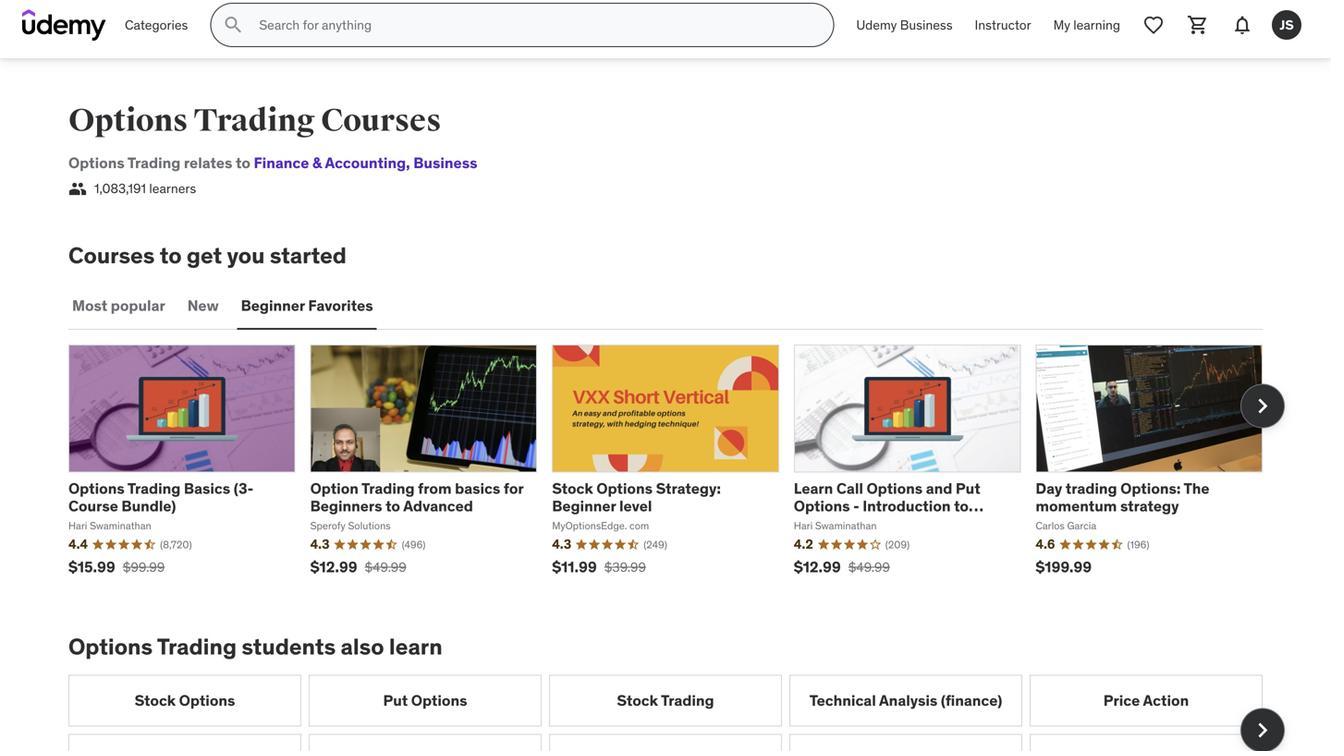 Task type: vqa. For each thing, say whether or not it's contained in the screenshot.
Advanced
yes



Task type: locate. For each thing, give the bounding box(es) containing it.
udemy
[[856, 17, 897, 33]]

0 vertical spatial business
[[900, 17, 953, 33]]

trading for relates
[[127, 154, 181, 173]]

put options link
[[309, 676, 542, 727]]

trading inside options trading basics (3- course bundle)
[[127, 479, 181, 498]]

put right and
[[956, 479, 981, 498]]

beginner
[[241, 296, 305, 315], [552, 497, 616, 516]]

put options
[[383, 692, 467, 711]]

options
[[68, 102, 188, 140], [68, 154, 125, 173], [68, 479, 125, 498], [597, 479, 653, 498], [867, 479, 923, 498], [794, 497, 850, 516], [794, 515, 850, 534], [68, 633, 153, 661], [179, 692, 235, 711], [411, 692, 467, 711]]

my
[[1054, 17, 1070, 33]]

basics
[[184, 479, 230, 498]]

action
[[1143, 692, 1189, 711]]

options trading basics (3- course bundle)
[[68, 479, 254, 516]]

stock for stock trading
[[617, 692, 658, 711]]

1 horizontal spatial courses
[[321, 102, 441, 140]]

momentum
[[1036, 497, 1117, 516]]

1 vertical spatial put
[[383, 692, 408, 711]]

1 vertical spatial business
[[413, 154, 477, 173]]

stock for stock options strategy: beginner level
[[552, 479, 593, 498]]

level
[[619, 497, 652, 516]]

for
[[504, 479, 524, 498]]

wishlist image
[[1143, 14, 1165, 36]]

instructor
[[975, 17, 1031, 33]]

instructor link
[[964, 3, 1042, 47]]

1 horizontal spatial put
[[956, 479, 981, 498]]

from
[[418, 479, 452, 498]]

0 vertical spatial put
[[956, 479, 981, 498]]

favorites
[[308, 296, 373, 315]]

options inside stock options strategy: beginner level
[[597, 479, 653, 498]]

0 horizontal spatial put
[[383, 692, 408, 711]]

courses up accounting
[[321, 102, 441, 140]]

introduction
[[863, 497, 951, 516]]

technical analysis (finance)
[[810, 692, 1002, 711]]

stock
[[552, 479, 593, 498], [135, 692, 176, 711], [617, 692, 658, 711]]

relates
[[184, 154, 232, 173]]

to right and
[[954, 497, 969, 516]]

bundle)
[[121, 497, 176, 516]]

my learning link
[[1042, 3, 1132, 47]]

trading for courses
[[194, 102, 315, 140]]

courses up most popular
[[68, 242, 155, 269]]

1 vertical spatial beginner
[[552, 497, 616, 516]]

course
[[68, 497, 118, 516]]

to left get at the left top of the page
[[160, 242, 182, 269]]

next image
[[1248, 716, 1278, 746]]

option trading from basics for beginners to advanced
[[310, 479, 524, 516]]

accounting
[[325, 154, 406, 173]]

beginner left "level"
[[552, 497, 616, 516]]

1 horizontal spatial stock
[[552, 479, 593, 498]]

to
[[236, 154, 250, 173], [160, 242, 182, 269], [386, 497, 400, 516], [954, 497, 969, 516]]

to inside option trading from basics for beginners to advanced
[[386, 497, 400, 516]]

stock trading link
[[549, 676, 782, 727]]

day
[[1036, 479, 1062, 498]]

0 horizontal spatial stock
[[135, 692, 176, 711]]

stock options link
[[68, 676, 301, 727]]

notifications image
[[1231, 14, 1254, 36]]

finance & accounting link
[[254, 154, 406, 173]]

stock options
[[135, 692, 235, 711]]

trading
[[194, 102, 315, 140], [127, 154, 181, 173], [127, 479, 181, 498], [361, 479, 415, 498], [157, 633, 237, 661], [661, 692, 714, 711]]

started
[[270, 242, 347, 269]]

stock trading
[[617, 692, 714, 711]]

the
[[1184, 479, 1210, 498]]

courses
[[321, 102, 441, 140], [68, 242, 155, 269]]

options trading relates to finance & accounting business
[[68, 154, 477, 173]]

0 vertical spatial courses
[[321, 102, 441, 140]]

1 vertical spatial carousel element
[[68, 676, 1285, 752]]

1 carousel element from the top
[[68, 345, 1285, 590]]

0 vertical spatial carousel element
[[68, 345, 1285, 590]]

small image
[[68, 180, 87, 198]]

learners
[[149, 180, 196, 197]]

you
[[227, 242, 265, 269]]

0 horizontal spatial courses
[[68, 242, 155, 269]]

carousel element
[[68, 345, 1285, 590], [68, 676, 1285, 752]]

business
[[900, 17, 953, 33], [413, 154, 477, 173]]

carousel element containing stock options
[[68, 676, 1285, 752]]

and
[[926, 479, 953, 498]]

learn call options and put options - introduction to options
[[794, 479, 981, 534]]

trading inside option trading from basics for beginners to advanced
[[361, 479, 415, 498]]

put down learn
[[383, 692, 408, 711]]

technical analysis (finance) link
[[789, 676, 1022, 727]]

udemy business
[[856, 17, 953, 33]]

categories button
[[114, 3, 199, 47]]

2 horizontal spatial stock
[[617, 692, 658, 711]]

0 horizontal spatial beginner
[[241, 296, 305, 315]]

to left advanced
[[386, 497, 400, 516]]

js
[[1280, 16, 1294, 33]]

beginner favorites button
[[237, 284, 377, 328]]

basics
[[455, 479, 500, 498]]

stock inside stock options strategy: beginner level
[[552, 479, 593, 498]]

put inside learn call options and put options - introduction to options
[[956, 479, 981, 498]]

0 vertical spatial beginner
[[241, 296, 305, 315]]

put
[[956, 479, 981, 498], [383, 692, 408, 711]]

learn call options and put options - introduction to options link
[[794, 479, 984, 534]]

beginner down you
[[241, 296, 305, 315]]

(3-
[[234, 479, 254, 498]]

1 vertical spatial courses
[[68, 242, 155, 269]]

business right accounting
[[413, 154, 477, 173]]

price action link
[[1030, 676, 1263, 727]]

trading for students
[[157, 633, 237, 661]]

1 horizontal spatial beginner
[[552, 497, 616, 516]]

to right relates
[[236, 154, 250, 173]]

trading
[[1066, 479, 1117, 498]]

new button
[[184, 284, 222, 328]]

option
[[310, 479, 359, 498]]

carousel element containing options trading basics (3- course bundle)
[[68, 345, 1285, 590]]

day trading options: the momentum strategy
[[1036, 479, 1210, 516]]

learn
[[389, 633, 443, 661]]

business right 'udemy'
[[900, 17, 953, 33]]

2 carousel element from the top
[[68, 676, 1285, 752]]

also
[[341, 633, 384, 661]]

options:
[[1121, 479, 1181, 498]]

options trading courses
[[68, 102, 441, 140]]

call
[[837, 479, 863, 498]]



Task type: describe. For each thing, give the bounding box(es) containing it.
business link
[[406, 154, 477, 173]]

students
[[242, 633, 336, 661]]

1 horizontal spatial business
[[900, 17, 953, 33]]

my learning
[[1054, 17, 1120, 33]]

udemy business link
[[845, 3, 964, 47]]

most
[[72, 296, 107, 315]]

stock options strategy: beginner level
[[552, 479, 721, 516]]

next image
[[1248, 391, 1278, 421]]

shopping cart with 0 items image
[[1187, 14, 1209, 36]]

beginner inside button
[[241, 296, 305, 315]]

price
[[1104, 692, 1140, 711]]

options inside options trading basics (3- course bundle)
[[68, 479, 125, 498]]

Search for anything text field
[[255, 9, 811, 41]]

stock options strategy: beginner level link
[[552, 479, 721, 516]]

strategy
[[1120, 497, 1179, 516]]

udemy image
[[22, 9, 106, 41]]

submit search image
[[222, 14, 244, 36]]

option trading from basics for beginners to advanced link
[[310, 479, 524, 516]]

courses to get you started
[[68, 242, 347, 269]]

stock for stock options
[[135, 692, 176, 711]]

day trading options: the momentum strategy link
[[1036, 479, 1210, 516]]

-
[[853, 497, 859, 516]]

categories
[[125, 17, 188, 33]]

learn
[[794, 479, 833, 498]]

new
[[187, 296, 219, 315]]

most popular button
[[68, 284, 169, 328]]

(finance)
[[941, 692, 1002, 711]]

finance
[[254, 154, 309, 173]]

price action
[[1104, 692, 1189, 711]]

1,083,191
[[94, 180, 146, 197]]

beginners
[[310, 497, 382, 516]]

1,083,191 learners
[[94, 180, 196, 197]]

trading for basics
[[127, 479, 181, 498]]

to inside learn call options and put options - introduction to options
[[954, 497, 969, 516]]

options trading basics (3- course bundle) link
[[68, 479, 254, 516]]

strategy:
[[656, 479, 721, 498]]

popular
[[111, 296, 165, 315]]

most popular
[[72, 296, 165, 315]]

&
[[312, 154, 322, 173]]

0 horizontal spatial business
[[413, 154, 477, 173]]

advanced
[[403, 497, 473, 516]]

learning
[[1074, 17, 1120, 33]]

beginner inside stock options strategy: beginner level
[[552, 497, 616, 516]]

beginner favorites
[[241, 296, 373, 315]]

analysis
[[879, 692, 938, 711]]

js link
[[1265, 3, 1309, 47]]

trading for from
[[361, 479, 415, 498]]

get
[[187, 242, 222, 269]]

options trading students also learn
[[68, 633, 443, 661]]

technical
[[810, 692, 876, 711]]



